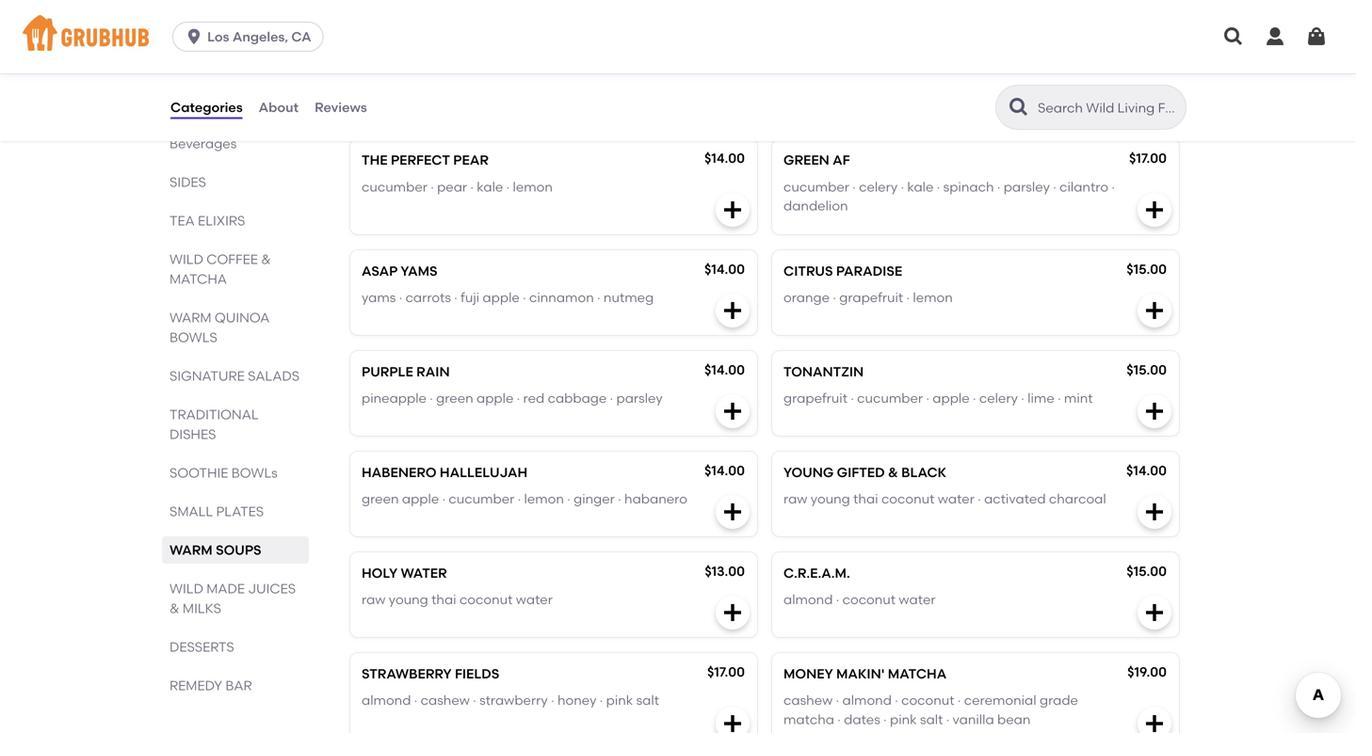 Task type: locate. For each thing, give the bounding box(es) containing it.
1 horizontal spatial green
[[436, 391, 474, 407]]

green
[[436, 391, 474, 407], [362, 492, 399, 508]]

bar
[[226, 678, 252, 694]]

$19.00
[[1128, 665, 1167, 681]]

makin'
[[837, 667, 885, 683]]

wild for matcha
[[170, 252, 203, 268]]

matcha up cashew · almond · coconut · ceremonial grade matcha ·  dates · pink salt · vanilla bean
[[888, 667, 947, 683]]

1 vertical spatial vanilla
[[953, 712, 995, 728]]

0 horizontal spatial cashew
[[421, 693, 470, 709]]

& for coffee
[[261, 252, 271, 268]]

0 vertical spatial wild
[[170, 252, 203, 268]]

0 vertical spatial parsley
[[1004, 179, 1051, 195]]

cinnamon
[[530, 290, 594, 306]]

0 horizontal spatial salt
[[637, 693, 660, 709]]

1 warm from the top
[[170, 310, 212, 326]]

vanilla inside cashew · almond · coconut · ceremonial grade matcha ·  dates · pink salt · vanilla bean
[[953, 712, 995, 728]]

almond down "strawberry" at the bottom
[[362, 693, 411, 709]]

dandelion
[[784, 198, 849, 214]]

0 horizontal spatial $17.00
[[708, 665, 745, 681]]

1 horizontal spatial cashew
[[784, 693, 833, 709]]

·
[[411, 78, 414, 94], [486, 78, 489, 94], [537, 78, 540, 94], [852, 78, 855, 94], [915, 78, 918, 94], [964, 78, 968, 94], [1013, 78, 1016, 94], [431, 179, 434, 195], [471, 179, 474, 195], [507, 179, 510, 195], [853, 179, 856, 195], [901, 179, 905, 195], [937, 179, 941, 195], [998, 179, 1001, 195], [1054, 179, 1057, 195], [1112, 179, 1115, 195], [399, 290, 403, 306], [454, 290, 458, 306], [523, 290, 526, 306], [597, 290, 601, 306], [833, 290, 837, 306], [907, 290, 910, 306], [430, 391, 433, 407], [517, 391, 520, 407], [610, 391, 614, 407], [851, 391, 854, 407], [927, 391, 930, 407], [973, 391, 977, 407], [1022, 391, 1025, 407], [1058, 391, 1061, 407], [442, 492, 446, 508], [518, 492, 521, 508], [567, 492, 571, 508], [618, 492, 622, 508], [978, 492, 982, 508], [837, 592, 840, 608], [414, 693, 418, 709], [473, 693, 477, 709], [551, 693, 555, 709], [600, 693, 603, 709], [836, 693, 840, 709], [895, 693, 899, 709], [958, 693, 961, 709], [838, 712, 841, 728], [884, 712, 887, 728], [947, 712, 950, 728]]

& left milks
[[170, 601, 180, 617]]

pineapple · green apple · red cabbage · parsley
[[362, 391, 663, 407]]

$15.00
[[1127, 261, 1167, 277], [1127, 362, 1167, 378], [1127, 564, 1167, 580]]

matcha
[[170, 271, 227, 287], [888, 667, 947, 683]]

1 horizontal spatial young
[[811, 492, 851, 508]]

pear
[[437, 179, 467, 195]]

1 horizontal spatial pink
[[890, 712, 917, 728]]

1 vertical spatial warm
[[170, 543, 213, 559]]

$15.00 for lemon
[[1127, 261, 1167, 277]]

2 horizontal spatial almond
[[843, 693, 892, 709]]

1 $15.00 from the top
[[1127, 261, 1167, 277]]

green af
[[784, 152, 850, 168]]

pineapple
[[418, 78, 483, 94], [784, 78, 849, 94], [362, 391, 427, 407]]

1 vertical spatial matcha
[[888, 667, 947, 683]]

0 horizontal spatial bean
[[998, 712, 1031, 728]]

thai down water
[[432, 592, 457, 608]]

young
[[784, 465, 834, 481]]

tonantzin
[[784, 364, 864, 380]]

almond · cashew · strawberry · honey · pink salt
[[362, 693, 660, 709]]

0 horizontal spatial vanilla
[[953, 712, 995, 728]]

orange
[[362, 78, 408, 94], [784, 290, 830, 306]]

vanilla down ceremonial
[[953, 712, 995, 728]]

cucumber
[[362, 179, 428, 195], [784, 179, 850, 195], [858, 391, 923, 407], [449, 492, 515, 508]]

grapefruit down tonantzin
[[784, 391, 848, 407]]

ginger left "cayenne" at the left top of the page
[[492, 78, 533, 94]]

0 vertical spatial grapefruit
[[840, 290, 904, 306]]

vanilla
[[1019, 78, 1061, 94], [953, 712, 995, 728]]

1 horizontal spatial orange
[[784, 290, 830, 306]]

los angeles, ca
[[207, 29, 312, 45]]

hallelujah
[[440, 465, 528, 481]]

0 vertical spatial orange
[[362, 78, 408, 94]]

1 horizontal spatial kale
[[908, 179, 934, 195]]

0 vertical spatial honey
[[971, 78, 1010, 94]]

1 horizontal spatial almond
[[784, 592, 833, 608]]

cashew inside cashew · almond · coconut · ceremonial grade matcha ·  dates · pink salt · vanilla bean
[[784, 693, 833, 709]]

bean
[[1064, 78, 1098, 94], [998, 712, 1031, 728]]

1 vertical spatial raw
[[362, 592, 386, 608]]

pineapple down purple
[[362, 391, 427, 407]]

1 horizontal spatial honey
[[971, 78, 1010, 94]]

$15.00 for apple
[[1127, 362, 1167, 378]]

paradise
[[837, 263, 903, 279]]

young down young
[[811, 492, 851, 508]]

0 vertical spatial $17.00
[[1130, 150, 1167, 166]]

orange · pineapple · ginger · cayenne
[[362, 78, 598, 94]]

0 horizontal spatial &
[[170, 601, 180, 617]]

bean inside pineapple · coconut · lemon · honey · vanilla bean button
[[1064, 78, 1098, 94]]

vanilla inside button
[[1019, 78, 1061, 94]]

cucumber down tonantzin
[[858, 391, 923, 407]]

1 vertical spatial grapefruit
[[784, 391, 848, 407]]

svg image
[[1264, 25, 1287, 48], [185, 27, 204, 46], [1144, 88, 1166, 110], [722, 199, 744, 221], [1144, 300, 1166, 322], [722, 400, 744, 423], [1144, 501, 1166, 524], [722, 602, 744, 625], [1144, 713, 1166, 734]]

svg image for grapefruit · cucumber · apple · celery · lime · mint
[[1144, 400, 1166, 423]]

parsley
[[1004, 179, 1051, 195], [617, 391, 663, 407]]

rain
[[417, 364, 450, 380]]

kale for celery
[[908, 179, 934, 195]]

vanilla up search icon
[[1019, 78, 1061, 94]]

0 vertical spatial ginger
[[492, 78, 533, 94]]

svg image inside los angeles, ca button
[[185, 27, 204, 46]]

1 vertical spatial pink
[[890, 712, 917, 728]]

raw down young
[[784, 492, 808, 508]]

young down "holy water"
[[389, 592, 429, 608]]

0 vertical spatial $15.00
[[1127, 261, 1167, 277]]

almond down c.r.e.a.m.
[[784, 592, 833, 608]]

matcha down coffee
[[170, 271, 227, 287]]

parsley left cilantro
[[1004, 179, 1051, 195]]

0 vertical spatial raw
[[784, 492, 808, 508]]

honey inside button
[[971, 78, 1010, 94]]

raw young thai coconut water · activated charcoal
[[784, 492, 1107, 508]]

1 horizontal spatial &
[[261, 252, 271, 268]]

grapefruit
[[840, 290, 904, 306], [784, 391, 848, 407]]

kale left spinach
[[908, 179, 934, 195]]

0 horizontal spatial parsley
[[617, 391, 663, 407]]

2 cashew from the left
[[784, 693, 833, 709]]

tea elixirs
[[170, 213, 245, 229]]

$17.00 for almond · cashew · strawberry · honey · pink salt
[[708, 665, 745, 681]]

strawberry
[[362, 667, 452, 683]]

wild inside 'wild made juices & milks'
[[170, 581, 203, 597]]

ginger left habanero
[[574, 492, 615, 508]]

orange · pineapple · ginger · cayenne button
[[351, 39, 758, 123]]

2 vertical spatial $15.00
[[1127, 564, 1167, 580]]

wild up milks
[[170, 581, 203, 597]]

yams · carrots · fuji apple · cinnamon · nutmeg
[[362, 290, 654, 306]]

apple left red
[[477, 391, 514, 407]]

0 horizontal spatial kale
[[477, 179, 503, 195]]

almond for almond · cashew · strawberry · honey · pink salt
[[362, 693, 411, 709]]

ca
[[291, 29, 312, 45]]

pineapple up green af
[[784, 78, 849, 94]]

coffee
[[207, 252, 258, 268]]

0 horizontal spatial raw
[[362, 592, 386, 608]]

1 horizontal spatial ginger
[[574, 492, 615, 508]]

0 horizontal spatial water
[[516, 592, 553, 608]]

1 vertical spatial ginger
[[574, 492, 615, 508]]

bean inside cashew · almond · coconut · ceremonial grade matcha ·  dates · pink salt · vanilla bean
[[998, 712, 1031, 728]]

beverages
[[170, 136, 237, 152]]

0 horizontal spatial thai
[[432, 592, 457, 608]]

2 horizontal spatial &
[[889, 465, 899, 481]]

cucumber up dandelion in the top of the page
[[784, 179, 850, 195]]

& left "black"
[[889, 465, 899, 481]]

soups
[[216, 543, 262, 559]]

ginger
[[492, 78, 533, 94], [574, 492, 615, 508]]

$17.00 down search wild living foods search box
[[1130, 150, 1167, 166]]

honey for pink
[[558, 693, 597, 709]]

raw down holy
[[362, 592, 386, 608]]

1 horizontal spatial bean
[[1064, 78, 1098, 94]]

kale inside cucumber · celery · kale · spinach ·  parsley · cilantro · dandelion
[[908, 179, 934, 195]]

citrus paradise
[[784, 263, 903, 279]]

1 vertical spatial honey
[[558, 693, 597, 709]]

1 vertical spatial $15.00
[[1127, 362, 1167, 378]]

& inside wild coffee & matcha
[[261, 252, 271, 268]]

soothie bowls
[[170, 465, 278, 481]]

almond up dates
[[843, 693, 892, 709]]

0 horizontal spatial honey
[[558, 693, 597, 709]]

& for gifted
[[889, 465, 899, 481]]

& inside 'wild made juices & milks'
[[170, 601, 180, 617]]

1 vertical spatial wild
[[170, 581, 203, 597]]

pineapple · coconut · lemon · honey · vanilla bean
[[784, 78, 1098, 94]]

orange up reviews
[[362, 78, 408, 94]]

0 vertical spatial &
[[261, 252, 271, 268]]

warm up bowls
[[170, 310, 212, 326]]

grapefruit down 'paradise'
[[840, 290, 904, 306]]

1 vertical spatial celery
[[980, 391, 1019, 407]]

search icon image
[[1008, 96, 1031, 119]]

orange inside orange · pineapple · ginger · cayenne button
[[362, 78, 408, 94]]

0 vertical spatial vanilla
[[1019, 78, 1061, 94]]

0 horizontal spatial young
[[389, 592, 429, 608]]

cashew down the strawberry fields
[[421, 693, 470, 709]]

1 cashew from the left
[[421, 693, 470, 709]]

wild down tea
[[170, 252, 203, 268]]

$17.00
[[1130, 150, 1167, 166], [708, 665, 745, 681]]

1 vertical spatial young
[[389, 592, 429, 608]]

orange down citrus
[[784, 290, 830, 306]]

svg image for orange · grapefruit · lemon
[[1144, 300, 1166, 322]]

2 kale from the left
[[908, 179, 934, 195]]

water
[[938, 492, 975, 508], [516, 592, 553, 608], [899, 592, 936, 608]]

0 vertical spatial celery
[[859, 179, 898, 195]]

1 horizontal spatial $17.00
[[1130, 150, 1167, 166]]

0 horizontal spatial matcha
[[170, 271, 227, 287]]

1 horizontal spatial parsley
[[1004, 179, 1051, 195]]

cucumber · pear · kale · lemon
[[362, 179, 553, 195]]

wild inside wild coffee & matcha
[[170, 252, 203, 268]]

thai
[[854, 492, 879, 508], [432, 592, 457, 608]]

parsley right cabbage
[[617, 391, 663, 407]]

$17.00 left money
[[708, 665, 745, 681]]

warm
[[170, 310, 212, 326], [170, 543, 213, 559]]

1 horizontal spatial raw
[[784, 492, 808, 508]]

svg image
[[1223, 25, 1246, 48], [1306, 25, 1329, 48], [1144, 199, 1166, 221], [722, 300, 744, 322], [1144, 400, 1166, 423], [722, 501, 744, 524], [1144, 602, 1166, 625], [722, 713, 744, 734]]

1 horizontal spatial celery
[[980, 391, 1019, 407]]

warm for warm quinoa bowls
[[170, 310, 212, 326]]

activated
[[985, 492, 1046, 508]]

green down habenero
[[362, 492, 399, 508]]

0 vertical spatial matcha
[[170, 271, 227, 287]]

$14.00 for young gifted & black
[[705, 463, 745, 479]]

cashew
[[421, 693, 470, 709], [784, 693, 833, 709]]

strawberry
[[480, 693, 548, 709]]

0 vertical spatial thai
[[854, 492, 879, 508]]

svg image for almond · coconut water
[[1144, 602, 1166, 625]]

0 horizontal spatial green
[[362, 492, 399, 508]]

angeles,
[[233, 29, 288, 45]]

0 horizontal spatial ginger
[[492, 78, 533, 94]]

& right coffee
[[261, 252, 271, 268]]

1 vertical spatial &
[[889, 465, 899, 481]]

0 vertical spatial bean
[[1064, 78, 1098, 94]]

warm inside warm quinoa bowls
[[170, 310, 212, 326]]

0 vertical spatial pink
[[606, 693, 633, 709]]

svg image for cucumber · pear · kale · lemon
[[722, 199, 744, 221]]

0 horizontal spatial orange
[[362, 78, 408, 94]]

svg image for cucumber · celery · kale · spinach ·  parsley · cilantro · dandelion
[[1144, 199, 1166, 221]]

lime
[[1028, 391, 1055, 407]]

young gifted & black
[[784, 465, 947, 481]]

0 horizontal spatial celery
[[859, 179, 898, 195]]

parsley inside cucumber · celery · kale · spinach ·  parsley · cilantro · dandelion
[[1004, 179, 1051, 195]]

1 vertical spatial parsley
[[617, 391, 663, 407]]

$14.00 for green af
[[705, 150, 745, 166]]

quinoa
[[215, 310, 270, 326]]

2 $15.00 from the top
[[1127, 362, 1167, 378]]

0 vertical spatial young
[[811, 492, 851, 508]]

lemon
[[921, 78, 961, 94], [513, 179, 553, 195], [913, 290, 953, 306], [524, 492, 564, 508]]

cucumber inside cucumber · celery · kale · spinach ·  parsley · cilantro · dandelion
[[784, 179, 850, 195]]

2 horizontal spatial water
[[938, 492, 975, 508]]

pineapple for pineapple · green apple · red cabbage · parsley
[[362, 391, 427, 407]]

bean down ceremonial
[[998, 712, 1031, 728]]

1 vertical spatial orange
[[784, 290, 830, 306]]

habenero
[[362, 465, 437, 481]]

svg image for raw young thai coconut water · activated charcoal
[[1144, 501, 1166, 524]]

green down rain
[[436, 391, 474, 407]]

wild
[[170, 252, 203, 268], [170, 581, 203, 597]]

cilantro
[[1060, 179, 1109, 195]]

1 vertical spatial thai
[[432, 592, 457, 608]]

1 horizontal spatial vanilla
[[1019, 78, 1061, 94]]

1 vertical spatial bean
[[998, 712, 1031, 728]]

the
[[362, 152, 388, 168]]

habanero
[[625, 492, 688, 508]]

0 vertical spatial warm
[[170, 310, 212, 326]]

1 horizontal spatial thai
[[854, 492, 879, 508]]

kale down "pear"
[[477, 179, 503, 195]]

Search Wild Living Foods search field
[[1036, 99, 1181, 117]]

1 vertical spatial $17.00
[[708, 665, 745, 681]]

cashew · almond · coconut · ceremonial grade matcha ·  dates · pink salt · vanilla bean
[[784, 693, 1079, 728]]

green apple · cucumber · lemon · ginger · habanero
[[362, 492, 688, 508]]

los
[[207, 29, 229, 45]]

honey up search icon
[[971, 78, 1010, 94]]

2 vertical spatial &
[[170, 601, 180, 617]]

warm down small
[[170, 543, 213, 559]]

cashew up the matcha
[[784, 693, 833, 709]]

thai down young gifted & black
[[854, 492, 879, 508]]

svg image for green apple · cucumber · lemon · ginger · habanero
[[722, 501, 744, 524]]

almond
[[784, 592, 833, 608], [362, 693, 411, 709], [843, 693, 892, 709]]

1 kale from the left
[[477, 179, 503, 195]]

0 horizontal spatial almond
[[362, 693, 411, 709]]

remedy
[[170, 678, 222, 694]]

honey right 'strawberry'
[[558, 693, 597, 709]]

2 warm from the top
[[170, 543, 213, 559]]

1 vertical spatial salt
[[921, 712, 944, 728]]

1 wild from the top
[[170, 252, 203, 268]]

1 horizontal spatial salt
[[921, 712, 944, 728]]

celery inside cucumber · celery · kale · spinach ·  parsley · cilantro · dandelion
[[859, 179, 898, 195]]

$14.00
[[705, 150, 745, 166], [705, 261, 745, 277], [705, 362, 745, 378], [705, 463, 745, 479], [1127, 463, 1167, 479]]

kale
[[477, 179, 503, 195], [908, 179, 934, 195]]

parsley for spinach
[[1004, 179, 1051, 195]]

2 wild from the top
[[170, 581, 203, 597]]

bean up search wild living foods search box
[[1064, 78, 1098, 94]]

apple
[[483, 290, 520, 306], [477, 391, 514, 407], [933, 391, 970, 407], [402, 492, 439, 508]]

elixirs
[[198, 213, 245, 229]]

black
[[902, 465, 947, 481]]



Task type: vqa. For each thing, say whether or not it's contained in the screenshot.
rightmost green
yes



Task type: describe. For each thing, give the bounding box(es) containing it.
0 vertical spatial salt
[[637, 693, 660, 709]]

pineapple up "pear"
[[418, 78, 483, 94]]

citrus
[[784, 263, 833, 279]]

asap yams
[[362, 263, 438, 279]]

holy water
[[362, 566, 447, 582]]

orange for orange · pineapple · ginger · cayenne
[[362, 78, 408, 94]]

raw for raw young thai coconut water · activated charcoal
[[784, 492, 808, 508]]

pineapple for pineapple · coconut · lemon · honey · vanilla bean
[[784, 78, 849, 94]]

raw young thai coconut water
[[362, 592, 553, 608]]

small
[[170, 504, 213, 520]]

warm soups
[[170, 543, 262, 559]]

juices
[[248, 581, 296, 597]]

cayenne
[[543, 78, 598, 94]]

pear
[[453, 152, 489, 168]]

signature
[[170, 368, 245, 384]]

cabbage
[[548, 391, 607, 407]]

cucumber down the
[[362, 179, 428, 195]]

1 horizontal spatial water
[[899, 592, 936, 608]]

fields
[[455, 667, 500, 683]]

water for young gifted & black
[[938, 492, 975, 508]]

pink inside cashew · almond · coconut · ceremonial grade matcha ·  dates · pink salt · vanilla bean
[[890, 712, 917, 728]]

purple rain
[[362, 364, 450, 380]]

plates
[[216, 504, 264, 520]]

coconut inside cashew · almond · coconut · ceremonial grade matcha ·  dates · pink salt · vanilla bean
[[902, 693, 955, 709]]

mint
[[1065, 391, 1094, 407]]

traditional
[[170, 407, 259, 423]]

svg image for raw young thai coconut water
[[722, 602, 744, 625]]

the perfect pear
[[362, 152, 489, 168]]

wild for &
[[170, 581, 203, 597]]

salads
[[248, 368, 300, 384]]

pineapple · coconut · lemon · honey · vanilla bean button
[[773, 39, 1180, 123]]

thai for gifted
[[854, 492, 879, 508]]

honey for vanilla
[[971, 78, 1010, 94]]

ginger inside button
[[492, 78, 533, 94]]

svg image for cashew · almond · coconut · ceremonial grade matcha ·  dates · pink salt · vanilla bean
[[1144, 713, 1166, 734]]

0 horizontal spatial pink
[[606, 693, 633, 709]]

main navigation navigation
[[0, 0, 1357, 73]]

svg image for almond · cashew · strawberry · honey · pink salt
[[722, 713, 744, 734]]

0 vertical spatial green
[[436, 391, 474, 407]]

ceremonial
[[965, 693, 1037, 709]]

apple up "black"
[[933, 391, 970, 407]]

categories button
[[170, 73, 244, 141]]

los angeles, ca button
[[173, 22, 331, 52]]

money makin' matcha
[[784, 667, 947, 683]]

holy
[[362, 566, 398, 582]]

young for water
[[389, 592, 429, 608]]

traditional dishes
[[170, 407, 259, 443]]

categories
[[171, 99, 243, 115]]

grapefruit · cucumber · apple · celery · lime · mint
[[784, 391, 1094, 407]]

desserts
[[170, 640, 234, 656]]

young for gifted
[[811, 492, 851, 508]]

water
[[401, 566, 447, 582]]

about
[[259, 99, 299, 115]]

cucumber down hallelujah
[[449, 492, 515, 508]]

svg image for yams · carrots · fuji apple · cinnamon · nutmeg
[[722, 300, 744, 322]]

nutmeg
[[604, 290, 654, 306]]

made
[[207, 581, 245, 597]]

asap
[[362, 263, 398, 279]]

1 horizontal spatial matcha
[[888, 667, 947, 683]]

orange for orange · grapefruit · lemon
[[784, 290, 830, 306]]

fuji
[[461, 290, 480, 306]]

wild coffee & matcha
[[170, 252, 271, 287]]

almond inside cashew · almond · coconut · ceremonial grade matcha ·  dates · pink salt · vanilla bean
[[843, 693, 892, 709]]

soothie
[[170, 465, 228, 481]]

spinach
[[944, 179, 995, 195]]

thai for water
[[432, 592, 457, 608]]

wild made juices & milks
[[170, 581, 296, 617]]

carrots
[[406, 290, 451, 306]]

red
[[523, 391, 545, 407]]

c.r.e.a.m.
[[784, 566, 851, 582]]

signature salads
[[170, 368, 300, 384]]

warm for warm soups
[[170, 543, 213, 559]]

green
[[784, 152, 830, 168]]

reviews button
[[314, 73, 368, 141]]

raw for raw young thai coconut water
[[362, 592, 386, 608]]

water for holy water
[[516, 592, 553, 608]]

money
[[784, 667, 834, 683]]

yams
[[401, 263, 438, 279]]

sides
[[170, 174, 206, 190]]

habenero hallelujah
[[362, 465, 528, 481]]

bowls
[[170, 330, 217, 346]]

$14.00 for citrus paradise
[[705, 261, 745, 277]]

af
[[833, 152, 850, 168]]

kale for pear
[[477, 179, 503, 195]]

almond for almond · coconut water
[[784, 592, 833, 608]]

matcha
[[784, 712, 835, 728]]

cucumber · celery · kale · spinach ·  parsley · cilantro · dandelion
[[784, 179, 1115, 214]]

1 vertical spatial green
[[362, 492, 399, 508]]

matcha inside wild coffee & matcha
[[170, 271, 227, 287]]

yams
[[362, 290, 396, 306]]

dishes
[[170, 427, 216, 443]]

small plates
[[170, 504, 264, 520]]

orange · grapefruit · lemon
[[784, 290, 953, 306]]

svg image for pineapple · green apple · red cabbage · parsley
[[722, 400, 744, 423]]

$13.00
[[705, 564, 745, 580]]

coconut inside button
[[858, 78, 912, 94]]

reviews
[[315, 99, 367, 115]]

apple down habenero
[[402, 492, 439, 508]]

$14.00 for tonantzin
[[705, 362, 745, 378]]

parsley for cabbage
[[617, 391, 663, 407]]

3 $15.00 from the top
[[1127, 564, 1167, 580]]

$17.00 for cucumber · celery · kale · spinach ·  parsley · cilantro · dandelion
[[1130, 150, 1167, 166]]

warm quinoa bowls
[[170, 310, 270, 346]]

apple right the fuji
[[483, 290, 520, 306]]

salt inside cashew · almond · coconut · ceremonial grade matcha ·  dates · pink salt · vanilla bean
[[921, 712, 944, 728]]

tea
[[170, 213, 195, 229]]

perfect
[[391, 152, 450, 168]]

strawberry fields
[[362, 667, 500, 683]]

bowls
[[232, 465, 278, 481]]

almond · coconut water
[[784, 592, 936, 608]]

lemon inside pineapple · coconut · lemon · honey · vanilla bean button
[[921, 78, 961, 94]]

about button
[[258, 73, 300, 141]]



